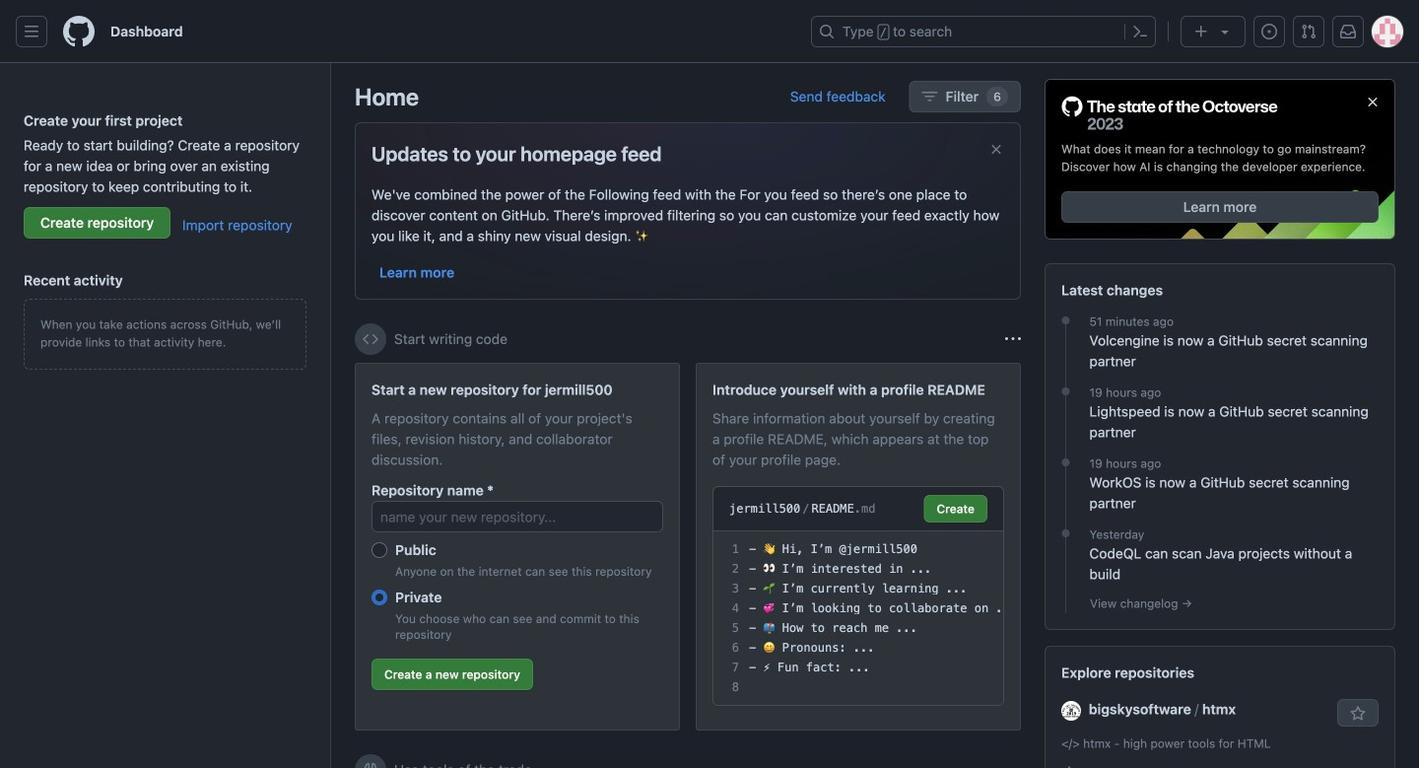 Task type: describe. For each thing, give the bounding box(es) containing it.
code image
[[363, 331, 379, 347]]

star this repository image
[[1351, 706, 1367, 722]]

none radio inside start a new repository element
[[372, 542, 388, 558]]

command palette image
[[1133, 24, 1149, 39]]

none submit inside introduce yourself with a profile readme element
[[924, 495, 988, 523]]

@bigskysoftware profile image
[[1062, 701, 1082, 721]]

notifications image
[[1341, 24, 1357, 39]]

explore repositories navigation
[[1045, 646, 1396, 768]]

plus image
[[1194, 24, 1210, 39]]



Task type: locate. For each thing, give the bounding box(es) containing it.
homepage image
[[63, 16, 95, 47]]

why am i seeing this? image
[[1006, 331, 1022, 347]]

None submit
[[924, 495, 988, 523]]

none radio inside start a new repository element
[[372, 590, 388, 605]]

2 dot fill image from the top
[[1059, 384, 1074, 399]]

x image
[[989, 142, 1005, 157]]

4 dot fill image from the top
[[1059, 526, 1074, 541]]

None radio
[[372, 590, 388, 605]]

1 dot fill image from the top
[[1059, 313, 1074, 328]]

close image
[[1366, 94, 1381, 110]]

None radio
[[372, 542, 388, 558]]

filter image
[[923, 89, 938, 105]]

dot fill image
[[1059, 313, 1074, 328], [1059, 384, 1074, 399], [1059, 455, 1074, 470], [1059, 526, 1074, 541]]

triangle down image
[[1218, 24, 1234, 39]]

3 dot fill image from the top
[[1059, 455, 1074, 470]]

introduce yourself with a profile readme element
[[696, 363, 1022, 731]]

git pull request image
[[1302, 24, 1317, 39]]

tools image
[[363, 762, 379, 768]]

start a new repository element
[[355, 363, 680, 731]]

issue opened image
[[1262, 24, 1278, 39]]

explore element
[[1045, 79, 1396, 768]]

github logo image
[[1062, 96, 1279, 132]]

name your new repository... text field
[[372, 501, 664, 532]]



Task type: vqa. For each thing, say whether or not it's contained in the screenshot.
x icon
yes



